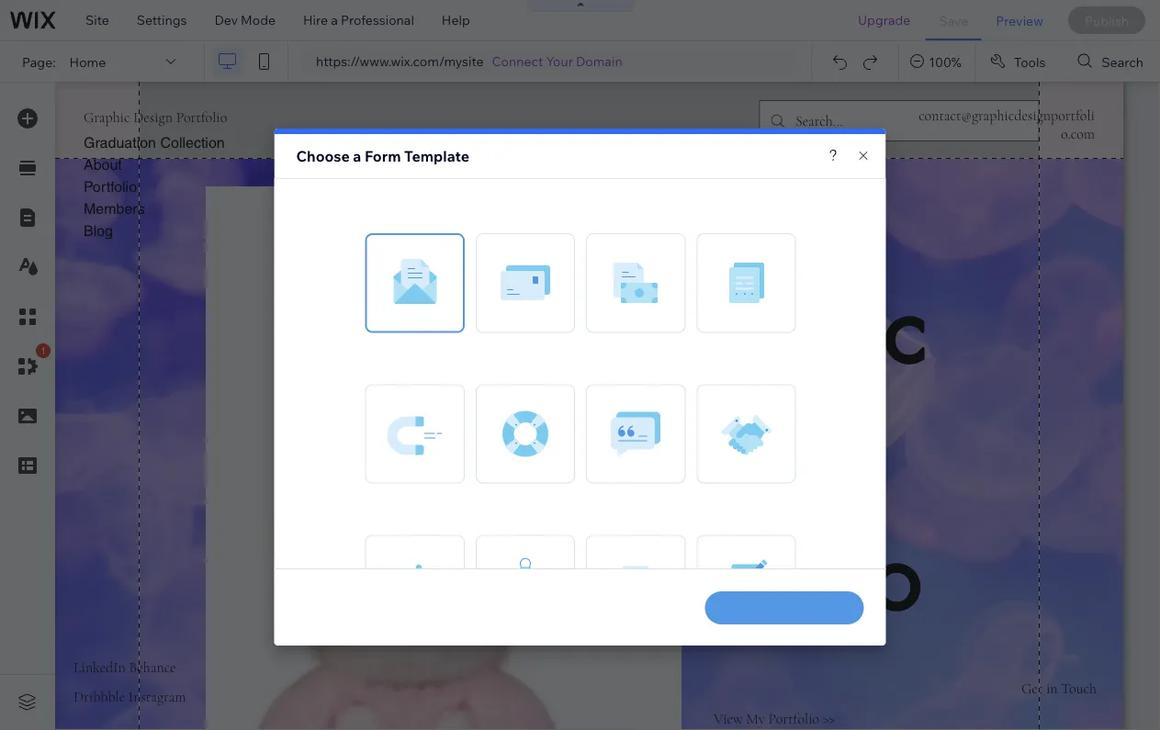 Task type: vqa. For each thing, say whether or not it's contained in the screenshot.
the rightmost a
yes



Task type: describe. For each thing, give the bounding box(es) containing it.
preview button
[[983, 0, 1058, 40]]

hire
[[303, 12, 328, 28]]

https://www.wix.com/mysite
[[316, 53, 484, 69]]

save
[[940, 12, 969, 28]]

https://www.wix.com/mysite connect your domain
[[316, 53, 623, 69]]

your
[[546, 53, 573, 69]]

form
[[365, 147, 401, 165]]

tools button
[[976, 41, 1063, 82]]

site
[[85, 12, 109, 28]]

dev
[[215, 12, 238, 28]]

help
[[442, 12, 470, 28]]

upgrade
[[858, 12, 911, 28]]

mode
[[241, 12, 276, 28]]

search
[[1102, 54, 1144, 70]]

dev mode
[[215, 12, 276, 28]]

publish
[[1085, 12, 1130, 28]]

template
[[404, 147, 470, 165]]

100% button
[[900, 41, 975, 82]]

domain
[[576, 53, 623, 69]]



Task type: locate. For each thing, give the bounding box(es) containing it.
tools
[[1015, 54, 1046, 70]]

a for form
[[353, 147, 361, 165]]

settings
[[137, 12, 187, 28]]

home
[[69, 54, 106, 70]]

a left form
[[353, 147, 361, 165]]

professional
[[341, 12, 414, 28]]

hire a professional
[[303, 12, 414, 28]]

preview
[[997, 12, 1044, 28]]

100%
[[929, 54, 962, 70]]

connect
[[492, 53, 544, 69]]

0 horizontal spatial a
[[331, 12, 338, 28]]

a right hire
[[331, 12, 338, 28]]

0 vertical spatial a
[[331, 12, 338, 28]]

a for professional
[[331, 12, 338, 28]]

1 vertical spatial a
[[353, 147, 361, 165]]

publish button
[[1069, 6, 1146, 34]]

save button
[[926, 0, 983, 40]]

a
[[331, 12, 338, 28], [353, 147, 361, 165]]

choose a form template
[[296, 147, 470, 165]]

search button
[[1064, 41, 1161, 82]]

choose
[[296, 147, 350, 165]]

1 horizontal spatial a
[[353, 147, 361, 165]]



